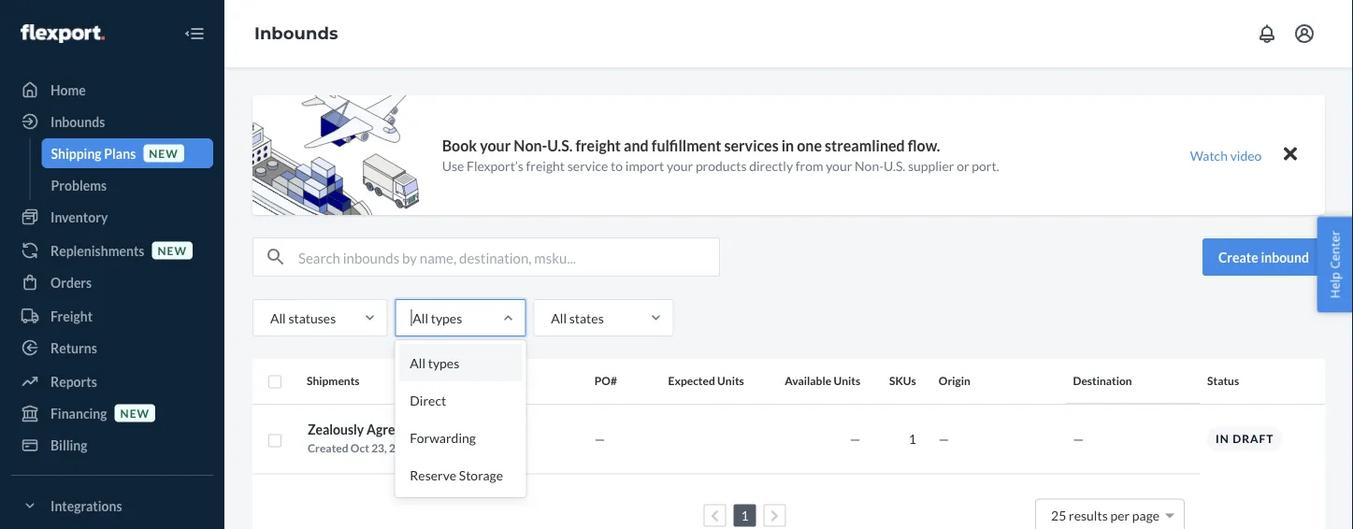 Task type: describe. For each thing, give the bounding box(es) containing it.
results
[[1069, 508, 1108, 524]]

video
[[1230, 147, 1262, 163]]

returns link
[[11, 333, 213, 363]]

new for replenishments
[[158, 244, 187, 257]]

2 horizontal spatial your
[[826, 158, 852, 174]]

returns
[[51, 340, 97, 356]]

in draft
[[1216, 432, 1274, 446]]

1 vertical spatial freight
[[526, 158, 565, 174]]

0 horizontal spatial your
[[480, 137, 511, 155]]

zealously
[[308, 422, 364, 438]]

0 vertical spatial all types
[[413, 310, 462, 326]]

1 horizontal spatial freight
[[576, 137, 621, 155]]

home
[[51, 82, 86, 98]]

close navigation image
[[183, 22, 206, 45]]

flexport's
[[467, 158, 524, 174]]

reserve storage
[[410, 467, 503, 483]]

shipping plans
[[51, 145, 136, 161]]

0 vertical spatial inbounds
[[254, 23, 338, 44]]

origin
[[939, 374, 971, 388]]

orders
[[51, 274, 92, 290]]

created
[[308, 441, 348, 455]]

home link
[[11, 75, 213, 105]]

agreeable
[[367, 422, 427, 438]]

1 vertical spatial non-
[[855, 158, 884, 174]]

available units
[[785, 374, 861, 388]]

book
[[442, 137, 477, 155]]

0 vertical spatial inbounds link
[[254, 23, 338, 44]]

flow.
[[908, 137, 940, 155]]

direct
[[410, 392, 446, 408]]

states
[[569, 310, 604, 326]]

problems
[[51, 177, 107, 193]]

25 results per page option
[[1051, 508, 1160, 524]]

billing
[[51, 437, 87, 453]]

2023
[[389, 441, 415, 455]]

create inbound
[[1218, 249, 1309, 265]]

2 — from the left
[[850, 431, 861, 447]]

in
[[782, 137, 794, 155]]

help center button
[[1317, 217, 1353, 313]]

statuses
[[288, 310, 336, 326]]

Search inbounds by name, destination, msku... text field
[[298, 238, 719, 276]]

available
[[785, 374, 832, 388]]

all states
[[551, 310, 604, 326]]

center
[[1327, 231, 1343, 269]]

use
[[442, 158, 464, 174]]

expected units
[[668, 374, 744, 388]]

watch video button
[[1177, 142, 1275, 169]]

1 vertical spatial types
[[428, 355, 459, 371]]

streamlined
[[825, 137, 905, 155]]

25 results per page
[[1051, 508, 1160, 524]]

4 — from the left
[[1073, 431, 1084, 447]]

supplier
[[908, 158, 954, 174]]

port.
[[972, 158, 999, 174]]

inventory
[[51, 209, 108, 225]]

units for available units
[[834, 374, 861, 388]]

products
[[696, 158, 747, 174]]

per
[[1110, 508, 1130, 524]]

and
[[624, 137, 649, 155]]

directly
[[749, 158, 793, 174]]

1 horizontal spatial your
[[667, 158, 693, 174]]

25
[[1051, 508, 1066, 524]]

reports link
[[11, 367, 213, 397]]

freight
[[51, 308, 93, 324]]

orders link
[[11, 267, 213, 297]]

destination
[[1073, 374, 1132, 388]]

close image
[[1284, 143, 1297, 165]]

status
[[1207, 374, 1239, 388]]

23,
[[371, 441, 387, 455]]

watch video
[[1190, 147, 1262, 163]]

1 vertical spatial all types
[[410, 355, 459, 371]]

units for expected units
[[717, 374, 744, 388]]



Task type: locate. For each thing, give the bounding box(es) containing it.
shipments
[[307, 374, 360, 388]]

1 vertical spatial u.s.
[[884, 158, 906, 174]]

1 horizontal spatial u.s.
[[884, 158, 906, 174]]

chevron right image
[[771, 509, 779, 523]]

all statuses
[[270, 310, 336, 326]]

— down destination
[[1073, 431, 1084, 447]]

integrations
[[51, 498, 122, 514]]

your down fulfillment
[[667, 158, 693, 174]]

import
[[625, 158, 664, 174]]

expected
[[668, 374, 715, 388]]

— down po#
[[595, 431, 605, 447]]

inventory link
[[11, 202, 213, 232]]

reserve
[[410, 467, 456, 483]]

billing link
[[11, 430, 213, 460]]

new for shipping plans
[[149, 146, 178, 160]]

0 vertical spatial u.s.
[[547, 137, 573, 155]]

2 units from the left
[[834, 374, 861, 388]]

to
[[611, 158, 623, 174]]

u.s.
[[547, 137, 573, 155], [884, 158, 906, 174]]

your up flexport's
[[480, 137, 511, 155]]

financing
[[51, 405, 107, 421]]

1 link
[[737, 508, 752, 524]]

0 horizontal spatial non-
[[514, 137, 547, 155]]

1 horizontal spatial inbounds link
[[254, 23, 338, 44]]

units
[[717, 374, 744, 388], [834, 374, 861, 388]]

0 vertical spatial non-
[[514, 137, 547, 155]]

— down origin
[[939, 431, 950, 447]]

forwarding
[[410, 430, 476, 446]]

3 — from the left
[[939, 431, 950, 447]]

inbound
[[1261, 249, 1309, 265]]

from
[[796, 158, 823, 174]]

freight
[[576, 137, 621, 155], [526, 158, 565, 174]]

1 vertical spatial 1
[[741, 508, 749, 524]]

0 vertical spatial freight
[[576, 137, 621, 155]]

all
[[270, 310, 286, 326], [413, 310, 428, 326], [551, 310, 567, 326], [410, 355, 425, 371]]

0 vertical spatial types
[[431, 310, 462, 326]]

new up orders 'link'
[[158, 244, 187, 257]]

zealously agreeable cheetah created oct 23, 2023
[[308, 422, 479, 455]]

storage
[[459, 467, 503, 483]]

1
[[909, 431, 916, 447], [741, 508, 749, 524]]

1 down the skus
[[909, 431, 916, 447]]

page
[[1132, 508, 1160, 524]]

square image
[[267, 433, 282, 448]]

freight link
[[11, 301, 213, 331]]

1 horizontal spatial units
[[834, 374, 861, 388]]

0 horizontal spatial inbounds link
[[11, 107, 213, 137]]

open account menu image
[[1293, 22, 1316, 45]]

oct
[[351, 441, 369, 455]]

one
[[797, 137, 822, 155]]

inbounds link
[[254, 23, 338, 44], [11, 107, 213, 137]]

all types
[[413, 310, 462, 326], [410, 355, 459, 371]]

your right from
[[826, 158, 852, 174]]

1 horizontal spatial 1
[[909, 431, 916, 447]]

book your non-u.s. freight and fulfillment services in one streamlined flow. use flexport's freight service to import your products directly from your non-u.s. supplier or port.
[[442, 137, 999, 174]]

watch
[[1190, 147, 1228, 163]]

chevron left image
[[711, 509, 719, 523]]

0 vertical spatial 1
[[909, 431, 916, 447]]

in
[[1216, 432, 1230, 446]]

freight up service
[[576, 137, 621, 155]]

2 vertical spatial new
[[120, 406, 150, 420]]

reports
[[51, 374, 97, 390]]

create
[[1218, 249, 1259, 265]]

—
[[595, 431, 605, 447], [850, 431, 861, 447], [939, 431, 950, 447], [1073, 431, 1084, 447]]

0 horizontal spatial u.s.
[[547, 137, 573, 155]]

shipping
[[51, 145, 102, 161]]

draft
[[1233, 432, 1274, 446]]

0 horizontal spatial inbounds
[[51, 114, 105, 130]]

1 — from the left
[[595, 431, 605, 447]]

new right plans
[[149, 146, 178, 160]]

new
[[149, 146, 178, 160], [158, 244, 187, 257], [120, 406, 150, 420]]

open notifications image
[[1256, 22, 1278, 45]]

cheetah
[[429, 422, 479, 438]]

help
[[1327, 272, 1343, 299]]

0 horizontal spatial units
[[717, 374, 744, 388]]

1 left chevron right icon
[[741, 508, 749, 524]]

service
[[567, 158, 608, 174]]

freight left service
[[526, 158, 565, 174]]

replenishments
[[51, 243, 144, 259]]

create inbound button
[[1203, 238, 1325, 276]]

— down available units
[[850, 431, 861, 447]]

problems link
[[42, 170, 213, 200]]

1 horizontal spatial non-
[[855, 158, 884, 174]]

1 vertical spatial inbounds
[[51, 114, 105, 130]]

1 horizontal spatial inbounds
[[254, 23, 338, 44]]

new down reports link
[[120, 406, 150, 420]]

help center
[[1327, 231, 1343, 299]]

u.s. up service
[[547, 137, 573, 155]]

0 horizontal spatial 1
[[741, 508, 749, 524]]

plans
[[104, 145, 136, 161]]

inbounds
[[254, 23, 338, 44], [51, 114, 105, 130]]

flexport logo image
[[21, 24, 105, 43]]

fulfillment
[[652, 137, 721, 155]]

non- down streamlined
[[855, 158, 884, 174]]

0 horizontal spatial freight
[[526, 158, 565, 174]]

units right the available at the right bottom
[[834, 374, 861, 388]]

new for financing
[[120, 406, 150, 420]]

square image
[[267, 375, 282, 390]]

1 units from the left
[[717, 374, 744, 388]]

units right expected
[[717, 374, 744, 388]]

non- up flexport's
[[514, 137, 547, 155]]

1 vertical spatial inbounds link
[[11, 107, 213, 137]]

your
[[480, 137, 511, 155], [667, 158, 693, 174], [826, 158, 852, 174]]

1 vertical spatial new
[[158, 244, 187, 257]]

0 vertical spatial new
[[149, 146, 178, 160]]

skus
[[889, 374, 916, 388]]

integrations button
[[11, 491, 213, 521]]

services
[[724, 137, 779, 155]]

types
[[431, 310, 462, 326], [428, 355, 459, 371]]

non-
[[514, 137, 547, 155], [855, 158, 884, 174]]

or
[[957, 158, 969, 174]]

u.s. down streamlined
[[884, 158, 906, 174]]

po#
[[595, 374, 617, 388]]



Task type: vqa. For each thing, say whether or not it's contained in the screenshot.
bottom location
no



